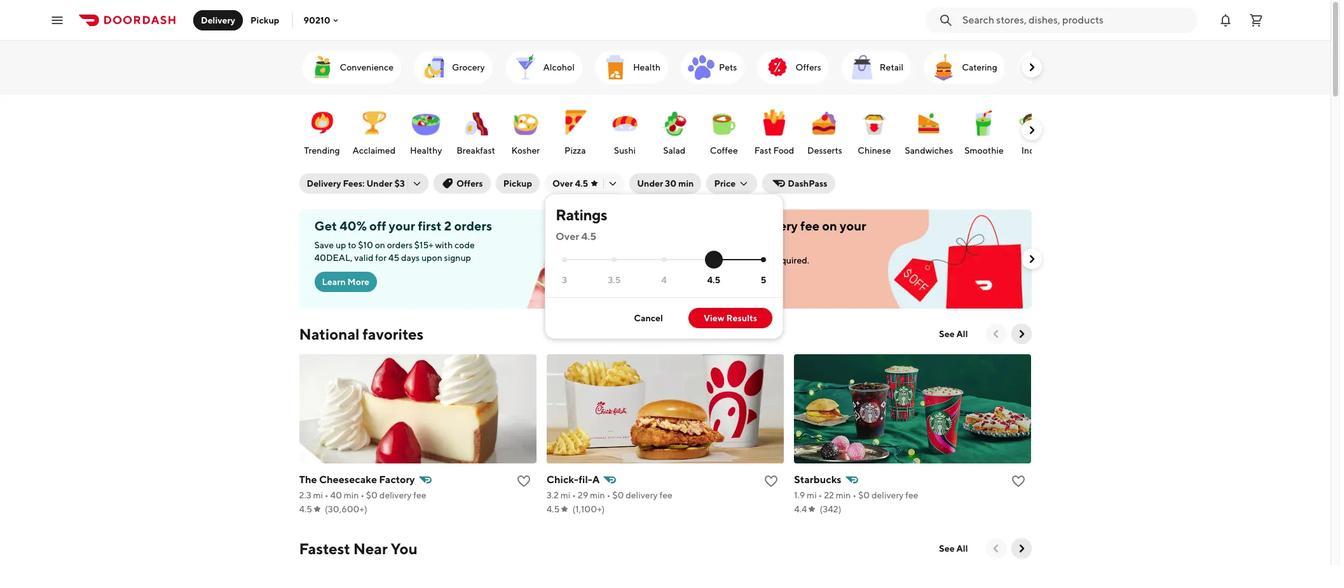 Task type: vqa. For each thing, say whether or not it's contained in the screenshot.


Task type: describe. For each thing, give the bounding box(es) containing it.
fastest
[[299, 541, 350, 558]]

factory
[[379, 474, 415, 486]]

learn for get 40% off your first 2 orders
[[322, 277, 346, 287]]

fee inside enjoy a $0 delivery fee on your first order.
[[801, 219, 820, 233]]

$10
[[358, 240, 373, 251]]

pets link
[[681, 51, 745, 84]]

4 • from the left
[[607, 491, 611, 501]]

3.2 mi • 29 min • $​0 delivery fee
[[547, 491, 673, 501]]

see all for national favorites
[[939, 329, 968, 340]]

3.5
[[608, 275, 621, 285]]

catering image
[[929, 52, 960, 83]]

90210 button
[[304, 15, 341, 25]]

1 your from the left
[[389, 219, 415, 233]]

grocery link
[[414, 51, 493, 84]]

dashpass button
[[763, 174, 835, 194]]

delivery for delivery fees: under $3
[[307, 179, 341, 189]]

ratings
[[556, 206, 607, 224]]

a
[[722, 219, 729, 233]]

delivery fees: under $3
[[307, 179, 405, 189]]

over 4.5 inside button
[[553, 179, 588, 189]]

convenience
[[340, 62, 394, 72]]

2 • from the left
[[361, 491, 364, 501]]

3
[[562, 275, 567, 285]]

minimum
[[733, 256, 771, 266]]

convenience image
[[307, 52, 337, 83]]

0 horizontal spatial first
[[418, 219, 442, 233]]

the
[[299, 474, 317, 486]]

your inside enjoy a $0 delivery fee on your first order.
[[840, 219, 867, 233]]

$​0 for factory
[[366, 491, 378, 501]]

click to add this store to your saved list image for factory
[[516, 474, 531, 490]]

fee for chick-fil-a
[[660, 491, 673, 501]]

3 $​0 from the left
[[858, 491, 870, 501]]

the cheesecake factory
[[299, 474, 415, 486]]

$​0 for a
[[612, 491, 624, 501]]

see all for fastest near you
[[939, 544, 968, 554]]

more for a
[[719, 280, 741, 290]]

mi for chick-
[[561, 491, 571, 501]]

min for the cheesecake factory
[[344, 491, 359, 501]]

dashpass
[[788, 179, 828, 189]]

0 items, open order cart image
[[1249, 12, 1264, 28]]

pets image
[[686, 52, 717, 83]]

3.2
[[547, 491, 559, 501]]

previous button of carousel image
[[990, 328, 1002, 341]]

health image
[[600, 52, 631, 83]]

4.4
[[794, 505, 807, 515]]

signup
[[444, 253, 471, 263]]

2.3
[[299, 491, 311, 501]]

mi for the
[[313, 491, 323, 501]]

sushi
[[614, 146, 636, 156]]

kosher
[[512, 146, 540, 156]]

cancel button
[[619, 308, 678, 329]]

flowers image
[[1023, 52, 1054, 83]]

0 vertical spatial orders
[[454, 219, 492, 233]]

healthy
[[410, 146, 442, 156]]

fast food
[[755, 146, 794, 156]]

view results
[[704, 313, 757, 324]]

get 40% off your first 2 orders
[[314, 219, 492, 233]]

6 • from the left
[[853, 491, 857, 501]]

5
[[761, 275, 766, 285]]

fast
[[755, 146, 772, 156]]

$5 subtotal minimum required.
[[686, 256, 809, 266]]

previous button of carousel image
[[990, 543, 1002, 556]]

4.5 down the subtotal
[[707, 275, 721, 285]]

1 vertical spatial pickup
[[503, 179, 532, 189]]

fee for the cheesecake factory
[[413, 491, 426, 501]]

0 horizontal spatial pickup button
[[243, 10, 287, 30]]

acclaimed link
[[350, 101, 398, 160]]

40
[[330, 491, 342, 501]]

delivery button
[[193, 10, 243, 30]]

price button
[[707, 174, 758, 194]]

convenience link
[[302, 51, 401, 84]]

offers image
[[763, 52, 793, 83]]

favorites
[[363, 326, 424, 343]]

see all link for fastest near you
[[932, 539, 976, 560]]

see for national favorites
[[939, 329, 955, 340]]

offers inside offers link
[[796, 62, 821, 72]]

more for 40%
[[348, 277, 369, 287]]

40%
[[340, 219, 367, 233]]

4.5 down ratings
[[581, 231, 597, 243]]

delivery for the cheesecake factory
[[380, 491, 412, 501]]

under 30 min
[[637, 179, 694, 189]]

price
[[714, 179, 736, 189]]

national favorites link
[[299, 324, 424, 345]]

fil-
[[579, 474, 592, 486]]

upon
[[422, 253, 442, 263]]

22
[[824, 491, 834, 501]]

1 • from the left
[[325, 491, 329, 501]]

$0
[[731, 219, 748, 233]]

(30,600+)
[[325, 505, 367, 515]]

you
[[391, 541, 418, 558]]

delivery for delivery
[[201, 15, 235, 25]]

5 stars and over image
[[761, 258, 766, 263]]

open menu image
[[50, 12, 65, 28]]

3 • from the left
[[572, 491, 576, 501]]

40deal,
[[314, 253, 353, 263]]

fees:
[[343, 179, 365, 189]]

on inside enjoy a $0 delivery fee on your first order.
[[822, 219, 837, 233]]

food
[[774, 146, 794, 156]]

chick-
[[547, 474, 579, 486]]

fastest near you link
[[299, 539, 418, 560]]

trending link
[[300, 101, 344, 160]]

catering link
[[924, 51, 1005, 84]]

30
[[665, 179, 677, 189]]

4.5 down '3.2'
[[547, 505, 560, 515]]

4.5 down 2.3
[[299, 505, 312, 515]]



Task type: locate. For each thing, give the bounding box(es) containing it.
pets
[[719, 62, 737, 72]]

next button of carousel image right previous button of carousel icon at right bottom
[[1015, 328, 1028, 341]]

days
[[401, 253, 420, 263]]

0 horizontal spatial pickup
[[251, 15, 279, 25]]

see
[[939, 329, 955, 340], [939, 544, 955, 554]]

2 horizontal spatial click to add this store to your saved list image
[[1011, 474, 1027, 490]]

2.3 mi • 40 min • $​0 delivery fee
[[299, 491, 426, 501]]

orders inside 'save up to $10 on orders $15+ with code 40deal, valid for 45 days upon signup'
[[387, 240, 413, 251]]

2 next button of carousel image from the top
[[1015, 543, 1028, 556]]

learn more button for 40%
[[314, 272, 377, 293]]

delivery inside enjoy a $0 delivery fee on your first order.
[[751, 219, 798, 233]]

1 horizontal spatial first
[[686, 234, 710, 249]]

over 4.5 down ratings
[[556, 231, 597, 243]]

1 vertical spatial pickup button
[[496, 174, 540, 194]]

offers right offers image
[[796, 62, 821, 72]]

2 see all link from the top
[[932, 539, 976, 560]]

see all link for national favorites
[[932, 324, 976, 345]]

0 vertical spatial over
[[553, 179, 573, 189]]

offers link
[[758, 51, 829, 84]]

1 vertical spatial all
[[957, 544, 968, 554]]

health
[[633, 62, 661, 72]]

desserts
[[808, 146, 842, 156]]

0 horizontal spatial more
[[348, 277, 369, 287]]

all
[[957, 329, 968, 340], [957, 544, 968, 554]]

1 see all link from the top
[[932, 324, 976, 345]]

delivery right "$0"
[[751, 219, 798, 233]]

4.5
[[575, 179, 588, 189], [581, 231, 597, 243], [707, 275, 721, 285], [299, 505, 312, 515], [547, 505, 560, 515]]

alcohol
[[543, 62, 575, 72]]

2 click to add this store to your saved list image from the left
[[764, 474, 779, 490]]

pickup button left '90210'
[[243, 10, 287, 30]]

2 your from the left
[[840, 219, 867, 233]]

1 vertical spatial see all
[[939, 544, 968, 554]]

min right 30
[[678, 179, 694, 189]]

1 horizontal spatial learn more
[[693, 280, 741, 290]]

save
[[314, 240, 334, 251]]

learn more button down 40deal,
[[314, 272, 377, 293]]

see all left previous button of carousel icon at right bottom
[[939, 329, 968, 340]]

• right 22
[[853, 491, 857, 501]]

2 all from the top
[[957, 544, 968, 554]]

90210
[[304, 15, 330, 25]]

1 see all from the top
[[939, 329, 968, 340]]

1 horizontal spatial orders
[[454, 219, 492, 233]]

on up for in the top left of the page
[[375, 240, 385, 251]]

0 horizontal spatial mi
[[313, 491, 323, 501]]

chick-fil-a
[[547, 474, 600, 486]]

smoothie
[[965, 146, 1004, 156]]

1 vertical spatial orders
[[387, 240, 413, 251]]

mi
[[313, 491, 323, 501], [561, 491, 571, 501], [807, 491, 817, 501]]

1 horizontal spatial your
[[840, 219, 867, 233]]

on inside 'save up to $10 on orders $15+ with code 40deal, valid for 45 days upon signup'
[[375, 240, 385, 251]]

mi right 2.3
[[313, 491, 323, 501]]

1 vertical spatial next button of carousel image
[[1025, 124, 1038, 137]]

cancel
[[634, 313, 663, 324]]

pizza
[[565, 146, 586, 156]]

view
[[704, 313, 725, 324]]

1.9
[[794, 491, 805, 501]]

2 under from the left
[[637, 179, 663, 189]]

1 $​0 from the left
[[366, 491, 378, 501]]

0 horizontal spatial learn more button
[[314, 272, 377, 293]]

valid
[[354, 253, 374, 263]]

enjoy
[[686, 219, 719, 233]]

notification bell image
[[1218, 12, 1234, 28]]

pickup down kosher
[[503, 179, 532, 189]]

see all link left previous button of carousel image at the bottom right of page
[[932, 539, 976, 560]]

mi right '3.2'
[[561, 491, 571, 501]]

under inside button
[[637, 179, 663, 189]]

5 • from the left
[[819, 491, 822, 501]]

mi right 1.9
[[807, 491, 817, 501]]

0 vertical spatial next button of carousel image
[[1025, 61, 1038, 74]]

3 next button of carousel image from the top
[[1025, 253, 1038, 266]]

a
[[592, 474, 600, 486]]

1 next button of carousel image from the top
[[1015, 328, 1028, 341]]

cheesecake
[[319, 474, 377, 486]]

0 horizontal spatial orders
[[387, 240, 413, 251]]

delivery right 29
[[626, 491, 658, 501]]

learn down the subtotal
[[693, 280, 717, 290]]

0 horizontal spatial offers
[[456, 179, 483, 189]]

to
[[348, 240, 356, 251]]

over 4.5 button
[[545, 174, 625, 194]]

1 under from the left
[[367, 179, 393, 189]]

over down pizza
[[553, 179, 573, 189]]

2 horizontal spatial $​0
[[858, 491, 870, 501]]

grocery
[[452, 62, 485, 72]]

3.5 stars and over image
[[612, 258, 617, 263]]

1 vertical spatial first
[[686, 234, 710, 249]]

1 horizontal spatial offers
[[796, 62, 821, 72]]

alcohol image
[[510, 52, 541, 83]]

subtotal
[[698, 256, 732, 266]]

under left $3
[[367, 179, 393, 189]]

2 see all from the top
[[939, 544, 968, 554]]

all for fastest near you
[[957, 544, 968, 554]]

1 horizontal spatial pickup
[[503, 179, 532, 189]]

indian
[[1022, 146, 1047, 156]]

orders
[[454, 219, 492, 233], [387, 240, 413, 251]]

min up (30,600+)
[[344, 491, 359, 501]]

first inside enjoy a $0 delivery fee on your first order.
[[686, 234, 710, 249]]

see for fastest near you
[[939, 544, 955, 554]]

view results button
[[689, 308, 773, 329]]

more down the subtotal
[[719, 280, 741, 290]]

delivery for starbucks
[[872, 491, 904, 501]]

• left 40 on the bottom left of page
[[325, 491, 329, 501]]

first left 2
[[418, 219, 442, 233]]

1 vertical spatial see all link
[[932, 539, 976, 560]]

next button of carousel image
[[1025, 61, 1038, 74], [1025, 124, 1038, 137], [1025, 253, 1038, 266]]

3 mi from the left
[[807, 491, 817, 501]]

2 mi from the left
[[561, 491, 571, 501]]

learn down 40deal,
[[322, 277, 346, 287]]

0 vertical spatial on
[[822, 219, 837, 233]]

pickup right delivery button
[[251, 15, 279, 25]]

under left 30
[[637, 179, 663, 189]]

1 all from the top
[[957, 329, 968, 340]]

min inside button
[[678, 179, 694, 189]]

1 horizontal spatial on
[[822, 219, 837, 233]]

health link
[[595, 51, 668, 84]]

next button of carousel image
[[1015, 328, 1028, 341], [1015, 543, 1028, 556]]

offers down breakfast
[[456, 179, 483, 189]]

1 horizontal spatial learn more button
[[686, 275, 748, 295]]

0 horizontal spatial click to add this store to your saved list image
[[516, 474, 531, 490]]

2 vertical spatial next button of carousel image
[[1025, 253, 1038, 266]]

• left 22
[[819, 491, 822, 501]]

your
[[389, 219, 415, 233], [840, 219, 867, 233]]

4 stars and over image
[[662, 258, 667, 263]]

1 see from the top
[[939, 329, 955, 340]]

next button of carousel image for national favorites
[[1015, 328, 1028, 341]]

orders up code
[[454, 219, 492, 233]]

next button of carousel image right previous button of carousel image at the bottom right of page
[[1015, 543, 1028, 556]]

0 horizontal spatial under
[[367, 179, 393, 189]]

3 stars and over image
[[562, 258, 567, 263]]

2 see from the top
[[939, 544, 955, 554]]

1 vertical spatial next button of carousel image
[[1015, 543, 1028, 556]]

2 horizontal spatial mi
[[807, 491, 817, 501]]

all for national favorites
[[957, 329, 968, 340]]

$​0 right 29
[[612, 491, 624, 501]]

min for chick-fil-a
[[590, 491, 605, 501]]

see left previous button of carousel image at the bottom right of page
[[939, 544, 955, 554]]

4.5 up ratings
[[575, 179, 588, 189]]

offers button
[[434, 174, 491, 194]]

3 click to add this store to your saved list image from the left
[[1011, 474, 1027, 490]]

$​0 right 22
[[858, 491, 870, 501]]

• left 29
[[572, 491, 576, 501]]

0 vertical spatial delivery
[[201, 15, 235, 25]]

learn for enjoy a $0 delivery fee on your first order.
[[693, 280, 717, 290]]

national favorites
[[299, 326, 424, 343]]

click to add this store to your saved list image
[[516, 474, 531, 490], [764, 474, 779, 490], [1011, 474, 1027, 490]]

• right 29
[[607, 491, 611, 501]]

2 $​0 from the left
[[612, 491, 624, 501]]

$3
[[395, 179, 405, 189]]

learn more down 40deal,
[[322, 277, 369, 287]]

min for starbucks
[[836, 491, 851, 501]]

1 horizontal spatial learn
[[693, 280, 717, 290]]

trending
[[304, 146, 340, 156]]

first
[[418, 219, 442, 233], [686, 234, 710, 249]]

delivery right 22
[[872, 491, 904, 501]]

retail image
[[847, 52, 877, 83]]

with
[[435, 240, 453, 251]]

4.5 inside over 4.5 button
[[575, 179, 588, 189]]

over up 3 stars and over icon on the left
[[556, 231, 579, 243]]

1 vertical spatial over 4.5
[[556, 231, 597, 243]]

0 vertical spatial pickup
[[251, 15, 279, 25]]

catering
[[962, 62, 998, 72]]

orders up 45
[[387, 240, 413, 251]]

delivery
[[751, 219, 798, 233], [380, 491, 412, 501], [626, 491, 658, 501], [872, 491, 904, 501]]

0 horizontal spatial on
[[375, 240, 385, 251]]

delivery inside button
[[201, 15, 235, 25]]

0 horizontal spatial learn
[[322, 277, 346, 287]]

2
[[444, 219, 452, 233]]

learn more button
[[314, 272, 377, 293], [686, 275, 748, 295]]

0 vertical spatial over 4.5
[[553, 179, 588, 189]]

4
[[661, 275, 667, 285]]

results
[[726, 313, 757, 324]]

1 horizontal spatial more
[[719, 280, 741, 290]]

• down the cheesecake factory
[[361, 491, 364, 501]]

min right 22
[[836, 491, 851, 501]]

national
[[299, 326, 360, 343]]

retail
[[880, 62, 904, 72]]

learn more for 40%
[[322, 277, 369, 287]]

•
[[325, 491, 329, 501], [361, 491, 364, 501], [572, 491, 576, 501], [607, 491, 611, 501], [819, 491, 822, 501], [853, 491, 857, 501]]

0 vertical spatial offers
[[796, 62, 821, 72]]

0 vertical spatial see
[[939, 329, 955, 340]]

off
[[370, 219, 386, 233]]

0 vertical spatial pickup button
[[243, 10, 287, 30]]

up
[[336, 240, 346, 251]]

1 vertical spatial on
[[375, 240, 385, 251]]

more
[[348, 277, 369, 287], [719, 280, 741, 290]]

all left previous button of carousel image at the bottom right of page
[[957, 544, 968, 554]]

1 horizontal spatial pickup button
[[496, 174, 540, 194]]

code
[[455, 240, 475, 251]]

see all link
[[932, 324, 976, 345], [932, 539, 976, 560]]

coffee
[[710, 146, 738, 156]]

fee for starbucks
[[906, 491, 919, 501]]

0 vertical spatial see all
[[939, 329, 968, 340]]

over 4.5
[[553, 179, 588, 189], [556, 231, 597, 243]]

$​0 down the cheesecake factory
[[366, 491, 378, 501]]

Store search: begin typing to search for stores available on DoorDash text field
[[963, 13, 1190, 27]]

next button of carousel image for fastest near you
[[1015, 543, 1028, 556]]

2 next button of carousel image from the top
[[1025, 124, 1038, 137]]

offers
[[796, 62, 821, 72], [456, 179, 483, 189]]

1 mi from the left
[[313, 491, 323, 501]]

0 vertical spatial see all link
[[932, 324, 976, 345]]

learn more button for a
[[686, 275, 748, 295]]

see all link left previous button of carousel icon at right bottom
[[932, 324, 976, 345]]

0 horizontal spatial delivery
[[201, 15, 235, 25]]

more down valid
[[348, 277, 369, 287]]

under 30 min button
[[630, 174, 702, 194]]

0 vertical spatial all
[[957, 329, 968, 340]]

all left previous button of carousel icon at right bottom
[[957, 329, 968, 340]]

salad
[[663, 146, 686, 156]]

order.
[[712, 234, 747, 249]]

1 vertical spatial over
[[556, 231, 579, 243]]

$15+
[[415, 240, 433, 251]]

45
[[388, 253, 399, 263]]

1 click to add this store to your saved list image from the left
[[516, 474, 531, 490]]

under
[[367, 179, 393, 189], [637, 179, 663, 189]]

over 4.5 up ratings
[[553, 179, 588, 189]]

see all left previous button of carousel image at the bottom right of page
[[939, 544, 968, 554]]

$5
[[686, 256, 697, 266]]

min right 29
[[590, 491, 605, 501]]

on down dashpass
[[822, 219, 837, 233]]

29
[[578, 491, 588, 501]]

1 vertical spatial offers
[[456, 179, 483, 189]]

offers inside offers button
[[456, 179, 483, 189]]

0 horizontal spatial learn more
[[322, 277, 369, 287]]

1 vertical spatial delivery
[[307, 179, 341, 189]]

1 horizontal spatial mi
[[561, 491, 571, 501]]

save up to $10 on orders $15+ with code 40deal, valid for 45 days upon signup
[[314, 240, 475, 263]]

starbucks
[[794, 474, 842, 486]]

1 vertical spatial see
[[939, 544, 955, 554]]

0 horizontal spatial $​0
[[366, 491, 378, 501]]

get
[[314, 219, 337, 233]]

(1,100+)
[[573, 505, 605, 515]]

delivery down factory
[[380, 491, 412, 501]]

1 horizontal spatial $​0
[[612, 491, 624, 501]]

pickup button
[[243, 10, 287, 30], [496, 174, 540, 194]]

click to add this store to your saved list image for a
[[764, 474, 779, 490]]

first down enjoy
[[686, 234, 710, 249]]

over inside button
[[553, 179, 573, 189]]

learn more button down the subtotal
[[686, 275, 748, 295]]

0 vertical spatial next button of carousel image
[[1015, 328, 1028, 341]]

learn more down the subtotal
[[693, 280, 741, 290]]

chinese
[[858, 146, 891, 156]]

learn more for a
[[693, 280, 741, 290]]

0 horizontal spatial your
[[389, 219, 415, 233]]

required.
[[773, 256, 809, 266]]

0 vertical spatial first
[[418, 219, 442, 233]]

1 next button of carousel image from the top
[[1025, 61, 1038, 74]]

delivery for chick-fil-a
[[626, 491, 658, 501]]

pickup button down kosher
[[496, 174, 540, 194]]

1 horizontal spatial delivery
[[307, 179, 341, 189]]

breakfast
[[457, 146, 495, 156]]

see left previous button of carousel icon at right bottom
[[939, 329, 955, 340]]

grocery image
[[419, 52, 450, 83]]

1 horizontal spatial under
[[637, 179, 663, 189]]

1 horizontal spatial click to add this store to your saved list image
[[764, 474, 779, 490]]

1.9 mi • 22 min • $​0 delivery fee
[[794, 491, 919, 501]]



